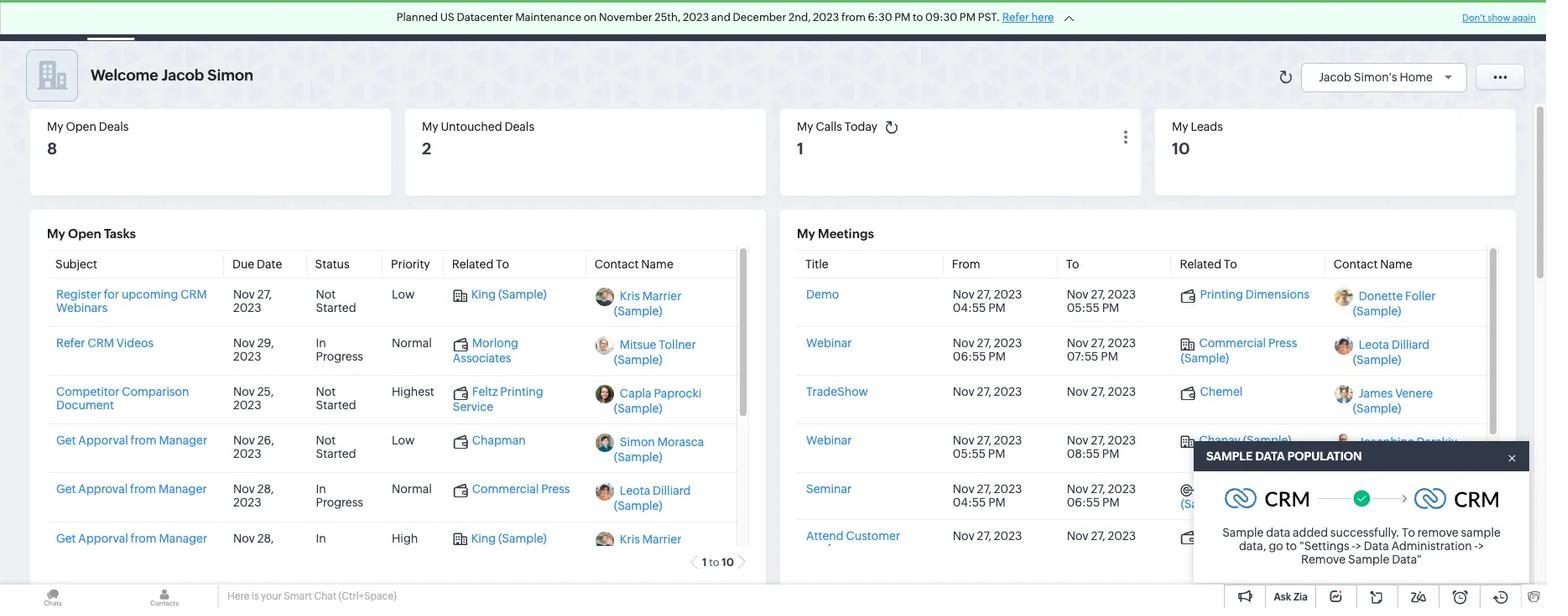 Task type: describe. For each thing, give the bounding box(es) containing it.
(sample) down simon morasca (sample) link
[[614, 500, 662, 513]]

december
[[733, 11, 786, 23]]

darakjy
[[1417, 436, 1457, 449]]

nov 27, 2023 04:55 pm for 06:55
[[953, 483, 1022, 510]]

my for my untouched deals 2
[[422, 120, 438, 133]]

dilliard for leftmost leota dilliard (sample) link
[[653, 485, 691, 498]]

josephine darakjy (sample) link
[[1353, 436, 1457, 464]]

seminar
[[806, 483, 852, 496]]

8
[[47, 140, 57, 158]]

data,
[[1239, 539, 1267, 553]]

and
[[711, 11, 731, 23]]

document
[[56, 399, 114, 412]]

0 horizontal spatial 06:55
[[953, 350, 986, 364]]

added
[[1293, 526, 1328, 539]]

0 vertical spatial capla paprocki (sample)
[[614, 387, 702, 416]]

products link
[[747, 0, 822, 41]]

products
[[760, 14, 809, 27]]

highest
[[392, 385, 434, 399]]

2 contact name link from the left
[[1334, 258, 1413, 271]]

competitor comparison document link
[[56, 385, 189, 412]]

0 horizontal spatial to
[[709, 557, 720, 569]]

press for commercial press
[[541, 483, 570, 496]]

0 vertical spatial 05:55
[[1067, 301, 1100, 315]]

search image
[[1302, 13, 1316, 28]]

0 vertical spatial data
[[1255, 450, 1285, 463]]

james venere (sample)
[[1353, 387, 1433, 416]]

(sample) inside simon morasca (sample)
[[614, 451, 662, 464]]

1 horizontal spatial nov 27, 2023 06:55 pm
[[1067, 483, 1136, 510]]

get apporval from manager for nov 26, 2023
[[56, 434, 207, 448]]

contacts image
[[112, 585, 217, 608]]

0 vertical spatial tasks
[[426, 14, 456, 27]]

0 vertical spatial simon
[[207, 66, 253, 84]]

enterprise-
[[1150, 8, 1205, 20]]

king (sample) link for low
[[453, 288, 547, 303]]

competitor comparison document
[[56, 385, 189, 412]]

kris marrier (sample) for low
[[614, 290, 682, 318]]

register for upcoming crm webinars link
[[56, 288, 207, 315]]

chemel link
[[1181, 385, 1243, 400]]

chemel
[[1200, 385, 1243, 399]]

my leads 10
[[1172, 120, 1223, 158]]

kris for low
[[620, 290, 640, 303]]

quotes
[[836, 14, 876, 27]]

projects link
[[963, 0, 1033, 41]]

here
[[227, 591, 250, 602]]

1 vertical spatial 05:55
[[953, 448, 986, 461]]

printing dimensions link
[[1181, 288, 1310, 303]]

chat
[[314, 591, 337, 602]]

press for commercial press (sample)
[[1269, 337, 1297, 350]]

my untouched deals 2
[[422, 120, 534, 158]]

marrier for high
[[642, 533, 682, 547]]

carissa kidman (sample) link
[[1181, 483, 1285, 511]]

1 horizontal spatial calls
[[816, 120, 842, 133]]

2nd,
[[789, 11, 811, 23]]

nov inside nov 26, 2023
[[233, 434, 255, 448]]

services
[[903, 14, 949, 27]]

related for second related to link from left
[[1180, 258, 1222, 271]]

related to for 1st related to link from left
[[452, 258, 509, 271]]

my for my meetings
[[797, 227, 815, 241]]

my open deals 8
[[47, 120, 129, 158]]

for
[[104, 288, 119, 301]]

morlong
[[472, 337, 519, 350]]

0 horizontal spatial calls
[[560, 14, 587, 27]]

date
[[257, 258, 282, 271]]

0 vertical spatial refer
[[1002, 11, 1029, 23]]

chanay
[[1199, 434, 1241, 448]]

not started for 26,
[[316, 434, 356, 461]]

data inside sample data added successfully. to remove sample data, go to "settings -> data administration -> remove sample data"
[[1364, 539, 1389, 553]]

"settings
[[1300, 539, 1350, 553]]

open for tasks
[[68, 227, 101, 241]]

in progress for morlong associates
[[316, 337, 363, 364]]

1 horizontal spatial feltz
[[1200, 529, 1226, 543]]

untouched
[[441, 120, 502, 133]]

2 - from the left
[[1475, 539, 1478, 553]]

josephine
[[1359, 436, 1414, 449]]

from for normal
[[130, 483, 156, 496]]

marketplace element
[[1393, 0, 1427, 41]]

nov 28, 2023 for get approval from manager
[[233, 483, 274, 510]]

1 horizontal spatial nov 27, 2023 05:55 pm
[[1067, 288, 1136, 315]]

jacob simon's home link
[[1319, 70, 1458, 83]]

0 horizontal spatial jacob
[[162, 66, 204, 84]]

2 > from the left
[[1478, 539, 1484, 553]]

tradeshow
[[806, 385, 868, 399]]

1 - from the left
[[1352, 539, 1356, 553]]

1 vertical spatial refer
[[56, 337, 85, 350]]

commercial press link
[[453, 483, 570, 498]]

ask zia
[[1274, 591, 1308, 603]]

james
[[1359, 387, 1393, 401]]

status
[[315, 258, 350, 271]]

1 horizontal spatial service
[[1274, 529, 1315, 543]]

(sample) up james
[[1353, 354, 1402, 367]]

customer
[[846, 529, 900, 543]]

sample data added successfully. to remove sample data, go to "settings -> data administration -> remove sample data"
[[1223, 526, 1501, 566]]

10 for my leads 10
[[1172, 140, 1190, 158]]

to link
[[1066, 258, 1079, 271]]

04:55 for nov 27, 2023 05:55 pm
[[953, 301, 986, 315]]

1 horizontal spatial leota dilliard (sample)
[[1353, 338, 1430, 367]]

planned us datacenter maintenance on november 25th, 2023 and december 2nd, 2023 from 6:30 pm to 09:30 pm pst. refer here
[[397, 11, 1054, 23]]

reports link
[[600, 0, 670, 41]]

refer crm videos link
[[56, 337, 154, 350]]

create menu element
[[1251, 0, 1292, 41]]

deals link
[[356, 0, 413, 41]]

printing dimensions
[[1200, 288, 1310, 301]]

trial
[[1205, 8, 1227, 20]]

chanay (sample) link
[[1181, 434, 1292, 449]]

(ctrl+space)
[[339, 591, 397, 602]]

2023 inside nov 27, 2023 08:55 pm
[[1108, 434, 1136, 448]]

my for my open deals 8
[[47, 120, 63, 133]]

2 name from the left
[[1380, 258, 1413, 271]]

from for low
[[131, 434, 157, 448]]

crm inside register for upcoming crm webinars
[[181, 288, 207, 301]]

progress for king (sample)
[[316, 545, 363, 558]]

from link
[[952, 258, 981, 271]]

in for get approval from manager
[[316, 483, 326, 496]]

nov 29, 2023
[[233, 337, 274, 364]]

us
[[440, 11, 455, 23]]

nov 28, 2023 for get apporval from manager
[[233, 532, 274, 558]]

started for 27,
[[316, 301, 356, 315]]

0 vertical spatial leota dilliard (sample) link
[[1353, 338, 1430, 367]]

apporval for nov 28, 2023
[[78, 532, 128, 545]]

27, inside nov 27, 2023
[[257, 288, 272, 301]]

enterprise-trial upgrade
[[1150, 8, 1227, 33]]

here
[[1032, 11, 1054, 23]]

sample for sample data added successfully. to remove sample data, go to "settings -> data administration -> remove sample data"
[[1223, 526, 1264, 539]]

28, for get approval from manager
[[257, 483, 274, 496]]

2023 inside nov 26, 2023
[[233, 448, 261, 461]]

2023 inside nov 27, 2023 07:55 pm
[[1108, 337, 1136, 350]]

1 for 1 to 10
[[702, 557, 707, 569]]

king (sample) for low
[[471, 288, 547, 301]]

crm link
[[13, 12, 74, 29]]

nov 27, 2023 for attend customer conference
[[953, 529, 1022, 543]]

marrier for low
[[642, 290, 682, 303]]

deals for 8
[[99, 120, 129, 133]]

get approval from manager link
[[56, 483, 207, 496]]

started for 25,
[[316, 399, 356, 412]]

in progress for king (sample)
[[316, 532, 363, 558]]

get for low
[[56, 434, 76, 448]]

0 vertical spatial printing
[[1200, 288, 1243, 301]]

webinar link for 05:55
[[806, 434, 852, 448]]

due date
[[232, 258, 282, 271]]

printing inside the feltz printing service
[[500, 385, 543, 399]]

donette foller (sample) link
[[1353, 290, 1436, 318]]

data"
[[1392, 553, 1422, 566]]

commercial for commercial press
[[472, 483, 539, 496]]

0 vertical spatial feltz printing service
[[453, 385, 543, 414]]

high
[[392, 532, 418, 545]]

from left "6:30" on the top right of page
[[842, 11, 866, 23]]

don't show again
[[1463, 13, 1536, 23]]

07:55
[[1067, 350, 1099, 364]]

signals element
[[1326, 0, 1358, 41]]

not started for 27,
[[316, 288, 356, 315]]

2
[[422, 140, 431, 158]]

0 horizontal spatial leota dilliard (sample) link
[[614, 485, 691, 513]]

james venere (sample) link
[[1353, 387, 1433, 416]]

normal for commercial press
[[392, 483, 432, 496]]

04:55 for nov 27, 2023 06:55 pm
[[953, 496, 986, 510]]

carissa kidman (sample)
[[1181, 483, 1285, 511]]

0 horizontal spatial feltz printing service link
[[453, 385, 543, 414]]

2023 inside nov 25, 2023
[[233, 399, 261, 412]]

1 vertical spatial capla paprocki (sample)
[[1353, 531, 1441, 559]]

0 horizontal spatial tasks
[[104, 227, 136, 241]]

dilliard for leota dilliard (sample) link to the top
[[1392, 338, 1430, 352]]

refer crm videos
[[56, 337, 154, 350]]

0 vertical spatial capla paprocki (sample) link
[[614, 387, 702, 416]]

1 horizontal spatial to
[[913, 11, 923, 23]]

(sample) up mitsue
[[614, 305, 662, 318]]

nov 27, 2023 04:55 pm for 05:55
[[953, 288, 1022, 315]]

(sample) up sample data population
[[1243, 434, 1292, 448]]

1 horizontal spatial capla paprocki (sample) link
[[1353, 531, 1441, 559]]

(sample) inside josephine darakjy (sample)
[[1353, 451, 1402, 464]]

in for refer crm videos
[[316, 337, 326, 350]]

webinar for nov 27, 2023 05:55 pm
[[806, 434, 852, 448]]

register
[[56, 288, 101, 301]]

0 vertical spatial nov 27, 2023 06:55 pm
[[953, 337, 1022, 364]]

upcoming
[[122, 288, 178, 301]]

1 horizontal spatial feltz printing service link
[[1181, 529, 1315, 544]]

1 vertical spatial nov 27, 2023 05:55 pm
[[953, 434, 1022, 461]]

sample data population
[[1206, 450, 1362, 463]]

2 vertical spatial sample
[[1348, 553, 1390, 566]]

nov inside the nov 29, 2023
[[233, 337, 255, 350]]

1 horizontal spatial jacob
[[1319, 70, 1352, 83]]

chats image
[[0, 585, 106, 608]]

webinar for nov 27, 2023 06:55 pm
[[806, 337, 852, 350]]

capla for top "capla paprocki (sample)" link
[[620, 387, 652, 401]]

administration
[[1392, 539, 1472, 553]]

not started for 25,
[[316, 385, 356, 412]]

king (sample) link for high
[[453, 532, 547, 546]]

not for nov 25, 2023
[[316, 385, 336, 399]]

0 horizontal spatial leota dilliard (sample)
[[614, 485, 691, 513]]

nov inside nov 25, 2023
[[233, 385, 255, 399]]

(sample) inside donette foller (sample)
[[1353, 305, 1402, 318]]

manager for low
[[159, 434, 207, 448]]

profile element
[[1461, 0, 1508, 41]]

nov 27, 2023 for tradeshow
[[953, 385, 1022, 399]]

nov inside nov 27, 2023
[[233, 288, 255, 301]]

simon morasca (sample) link
[[614, 436, 704, 464]]

dimensions
[[1246, 288, 1310, 301]]

your
[[261, 591, 282, 602]]

approval
[[78, 483, 128, 496]]

morasca
[[658, 436, 704, 449]]

28, for get apporval from manager
[[257, 532, 274, 545]]

get for normal
[[56, 483, 76, 496]]

carissa
[[1201, 483, 1241, 496]]



Task type: locate. For each thing, give the bounding box(es) containing it.
1 contact name link from the left
[[595, 258, 674, 271]]

1 king (sample) from the top
[[471, 288, 547, 301]]

associates
[[453, 352, 511, 365]]

paprocki down mitsue tollner (sample) link
[[654, 387, 702, 401]]

commercial down printing dimensions link
[[1199, 337, 1266, 350]]

quotes link
[[822, 0, 889, 41]]

0 vertical spatial started
[[316, 301, 356, 315]]

tasks link
[[413, 0, 469, 41]]

is
[[252, 591, 259, 602]]

leota dilliard (sample) link up james
[[1353, 338, 1430, 367]]

leads
[[1191, 120, 1223, 133]]

meetings up title
[[818, 227, 874, 241]]

1 vertical spatial marrier
[[642, 533, 682, 547]]

manager up contacts image in the bottom of the page
[[159, 532, 207, 545]]

1 28, from the top
[[257, 483, 274, 496]]

(sample) down morasca
[[614, 451, 662, 464]]

conference
[[806, 543, 869, 556]]

progress for morlong associates
[[316, 350, 363, 364]]

commercial inside 'commercial press (sample)'
[[1199, 337, 1266, 350]]

contact name link
[[595, 258, 674, 271], [1334, 258, 1413, 271]]

low for chapman
[[392, 434, 415, 448]]

webinar link for 06:55
[[806, 337, 852, 350]]

king (sample) link down commercial press link
[[453, 532, 547, 546]]

refer down the webinars
[[56, 337, 85, 350]]

1 vertical spatial 28,
[[257, 532, 274, 545]]

deals inside my untouched deals 2
[[505, 120, 534, 133]]

king up morlong
[[471, 288, 496, 301]]

related up printing dimensions link
[[1180, 258, 1222, 271]]

1 marrier from the top
[[642, 290, 682, 303]]

0 horizontal spatial >
[[1356, 539, 1362, 553]]

0 horizontal spatial press
[[541, 483, 570, 496]]

king down commercial press link
[[471, 532, 496, 545]]

started right 26,
[[316, 448, 356, 461]]

1 vertical spatial 06:55
[[1067, 496, 1100, 510]]

meetings
[[483, 14, 533, 27], [818, 227, 874, 241]]

feltz down associates
[[472, 385, 498, 399]]

1 vertical spatial in progress
[[316, 483, 363, 510]]

kris marrier (sample) up mitsue
[[614, 290, 682, 318]]

0 vertical spatial crm
[[40, 12, 74, 29]]

projects
[[976, 14, 1020, 27]]

0 horizontal spatial feltz printing service
[[453, 385, 543, 414]]

1 vertical spatial printing
[[500, 385, 543, 399]]

leota dilliard (sample) down simon morasca (sample) link
[[614, 485, 691, 513]]

>
[[1356, 539, 1362, 553], [1478, 539, 1484, 553]]

tradeshow link
[[806, 385, 868, 399]]

1 vertical spatial king (sample) link
[[453, 532, 547, 546]]

1 horizontal spatial 1
[[797, 140, 804, 158]]

show
[[1488, 13, 1511, 23]]

0 horizontal spatial -
[[1352, 539, 1356, 553]]

2 marrier from the top
[[642, 533, 682, 547]]

1 name from the left
[[641, 258, 674, 271]]

my up 8
[[47, 120, 63, 133]]

attend customer conference link
[[806, 529, 900, 556]]

normal for morlong associates
[[392, 337, 432, 350]]

0 horizontal spatial related to link
[[452, 258, 509, 271]]

search element
[[1292, 0, 1326, 41]]

1 horizontal spatial deals
[[369, 14, 399, 27]]

2023
[[683, 11, 709, 23], [813, 11, 839, 23], [994, 288, 1022, 301], [1108, 288, 1136, 301], [233, 301, 261, 315], [994, 337, 1022, 350], [1108, 337, 1136, 350], [233, 350, 261, 364], [994, 385, 1022, 399], [1108, 385, 1136, 399], [233, 399, 261, 412], [994, 434, 1022, 448], [1108, 434, 1136, 448], [233, 448, 261, 461], [994, 483, 1022, 496], [1108, 483, 1136, 496], [233, 496, 261, 510], [994, 529, 1022, 543], [1108, 529, 1136, 543], [233, 545, 261, 558]]

3 progress from the top
[[316, 545, 363, 558]]

(sample) up simon morasca (sample)
[[614, 402, 662, 416]]

2 nov 27, 2023 04:55 pm from the top
[[953, 483, 1022, 510]]

competitor
[[56, 385, 119, 399]]

nov 27, 2023 04:55 pm
[[953, 288, 1022, 315], [953, 483, 1022, 510]]

my inside my open deals 8
[[47, 120, 63, 133]]

related for 1st related to link from left
[[452, 258, 494, 271]]

contact name up mitsue
[[595, 258, 674, 271]]

0 horizontal spatial related
[[452, 258, 494, 271]]

kris marrier (sample) link for low
[[614, 290, 682, 318]]

28, down nov 26, 2023
[[257, 483, 274, 496]]

analytics
[[683, 14, 733, 27]]

kidman
[[1243, 483, 1285, 496]]

1 horizontal spatial paprocki
[[1393, 531, 1441, 544]]

2 vertical spatial crm
[[88, 337, 114, 350]]

capla for the rightmost "capla paprocki (sample)" link
[[1359, 531, 1391, 544]]

1 vertical spatial webinar
[[806, 434, 852, 448]]

create menu image
[[1261, 10, 1282, 31]]

commercial for commercial press (sample)
[[1199, 337, 1266, 350]]

1 horizontal spatial contact name link
[[1334, 258, 1413, 271]]

(sample) left 1 to 10
[[614, 548, 662, 562]]

calls left november at the left top of page
[[560, 14, 587, 27]]

2 progress from the top
[[316, 496, 363, 510]]

nov 27, 2023 08:55 pm
[[1067, 434, 1136, 461]]

printing down associates
[[500, 385, 543, 399]]

dilliard down donette foller (sample) at the right of page
[[1392, 338, 1430, 352]]

in progress for commercial press
[[316, 483, 363, 510]]

-
[[1352, 539, 1356, 553], [1475, 539, 1478, 553]]

0 vertical spatial kris marrier (sample) link
[[614, 290, 682, 318]]

1 horizontal spatial >
[[1478, 539, 1484, 553]]

2 related to link from the left
[[1180, 258, 1237, 271]]

2 28, from the top
[[257, 532, 274, 545]]

manager for high
[[159, 532, 207, 545]]

0 horizontal spatial 1
[[702, 557, 707, 569]]

pst.
[[978, 11, 1000, 23]]

(sample) down successfully.
[[1353, 546, 1402, 559]]

webinar link up seminar "link"
[[806, 434, 852, 448]]

donette
[[1359, 290, 1403, 303]]

0 horizontal spatial commercial
[[472, 483, 539, 496]]

feltz printing service down carissa kidman (sample) link
[[1200, 529, 1315, 543]]

1 vertical spatial kris marrier (sample)
[[614, 533, 682, 562]]

1 vertical spatial feltz
[[1200, 529, 1226, 543]]

not for nov 26, 2023
[[316, 434, 336, 448]]

get for high
[[56, 532, 76, 545]]

2 related to from the left
[[1180, 258, 1237, 271]]

nov 27, 2023
[[233, 288, 272, 315], [953, 385, 1022, 399], [1067, 385, 1136, 399], [953, 529, 1022, 543], [1067, 529, 1136, 543]]

0 horizontal spatial deals
[[99, 120, 129, 133]]

priority link
[[391, 258, 430, 271]]

maintenance
[[515, 11, 581, 23]]

1 vertical spatial meetings
[[818, 227, 874, 241]]

to inside sample data added successfully. to remove sample data, go to "settings -> data administration -> remove sample data"
[[1402, 526, 1415, 539]]

data
[[1266, 526, 1291, 539]]

1 vertical spatial nov 28, 2023
[[233, 532, 274, 558]]

in progress
[[316, 337, 363, 364], [316, 483, 363, 510], [316, 532, 363, 558]]

2 low from the top
[[392, 434, 415, 448]]

0 horizontal spatial data
[[1255, 450, 1285, 463]]

manager for normal
[[158, 483, 207, 496]]

2 apporval from the top
[[78, 532, 128, 545]]

kris marrier (sample)
[[614, 290, 682, 318], [614, 533, 682, 562]]

my inside my untouched deals 2
[[422, 120, 438, 133]]

2 contact name from the left
[[1334, 258, 1413, 271]]

1 vertical spatial capla
[[1359, 531, 1391, 544]]

zia
[[1294, 591, 1308, 603]]

open inside my open deals 8
[[66, 120, 96, 133]]

2 started from the top
[[316, 399, 356, 412]]

1 horizontal spatial tasks
[[426, 14, 456, 27]]

1 normal from the top
[[392, 337, 432, 350]]

progress
[[316, 350, 363, 364], [316, 496, 363, 510], [316, 545, 363, 558]]

27, inside nov 27, 2023 08:55 pm
[[1091, 434, 1106, 448]]

simon
[[207, 66, 253, 84], [620, 436, 655, 449]]

nov 27, 2023 07:55 pm
[[1067, 337, 1136, 364]]

from for high
[[131, 532, 157, 545]]

pm inside nov 27, 2023 07:55 pm
[[1101, 350, 1118, 364]]

04:55
[[953, 301, 986, 315], [953, 496, 986, 510]]

2 normal from the top
[[392, 483, 432, 496]]

2 king (sample) from the top
[[471, 532, 547, 545]]

0 vertical spatial marrier
[[642, 290, 682, 303]]

1 vertical spatial simon
[[620, 436, 655, 449]]

get apporval from manager link down "get approval from manager" link
[[56, 532, 207, 545]]

2 webinar link from the top
[[806, 434, 852, 448]]

my for my open tasks
[[47, 227, 65, 241]]

1 related to link from the left
[[452, 258, 509, 271]]

(sample) down mitsue
[[614, 354, 662, 367]]

1 vertical spatial low
[[392, 434, 415, 448]]

service up chapman link
[[453, 400, 494, 414]]

demo link
[[806, 288, 839, 301]]

0 vertical spatial nov 28, 2023
[[233, 483, 274, 510]]

2 in from the top
[[316, 483, 326, 496]]

2 get from the top
[[56, 483, 76, 496]]

28,
[[257, 483, 274, 496], [257, 532, 274, 545]]

contact up donette
[[1334, 258, 1378, 271]]

datacenter
[[457, 11, 513, 23]]

0 vertical spatial progress
[[316, 350, 363, 364]]

1 related from the left
[[452, 258, 494, 271]]

2 kris marrier (sample) link from the top
[[614, 533, 682, 562]]

printing left dimensions
[[1200, 288, 1243, 301]]

1 vertical spatial not
[[316, 385, 336, 399]]

1 vertical spatial to
[[1286, 539, 1297, 553]]

1 not started from the top
[[316, 288, 356, 315]]

tollner
[[659, 338, 696, 352]]

open down welcome
[[66, 120, 96, 133]]

kris marrier (sample) for high
[[614, 533, 682, 562]]

kris for high
[[620, 533, 640, 547]]

sample left data
[[1223, 526, 1264, 539]]

27, inside nov 27, 2023 07:55 pm
[[1091, 337, 1106, 350]]

1 horizontal spatial leota
[[1359, 338, 1389, 352]]

king
[[471, 288, 496, 301], [471, 532, 496, 545]]

kris marrier (sample) link for high
[[614, 533, 682, 562]]

2 in progress from the top
[[316, 483, 363, 510]]

nov 28, 2023 down nov 26, 2023
[[233, 483, 274, 510]]

1 vertical spatial nov 27, 2023 06:55 pm
[[1067, 483, 1136, 510]]

0 vertical spatial feltz
[[472, 385, 498, 399]]

refer here link
[[1002, 11, 1054, 23]]

1 in from the top
[[316, 337, 326, 350]]

related to link right priority
[[452, 258, 509, 271]]

0 vertical spatial nov 27, 2023 04:55 pm
[[953, 288, 1022, 315]]

1 get apporval from manager from the top
[[56, 434, 207, 448]]

profile image
[[1471, 7, 1498, 34]]

related
[[452, 258, 494, 271], [1180, 258, 1222, 271]]

attend
[[806, 529, 844, 543]]

1 vertical spatial tasks
[[104, 227, 136, 241]]

morlong associates link
[[453, 337, 519, 365]]

3 not started from the top
[[316, 434, 356, 461]]

(sample) up morlong
[[498, 288, 547, 301]]

printing
[[1200, 288, 1243, 301], [500, 385, 543, 399], [1228, 529, 1271, 543]]

king for high
[[471, 532, 496, 545]]

get approval from manager
[[56, 483, 207, 496]]

1 vertical spatial apporval
[[78, 532, 128, 545]]

service up remove
[[1274, 529, 1315, 543]]

related to link
[[452, 258, 509, 271], [1180, 258, 1237, 271]]

venere
[[1395, 387, 1433, 401]]

contact up mitsue
[[595, 258, 639, 271]]

refer right "pst."
[[1002, 11, 1029, 23]]

sample
[[1206, 450, 1253, 463], [1223, 526, 1264, 539], [1348, 553, 1390, 566]]

leota
[[1359, 338, 1389, 352], [620, 485, 650, 498]]

1 vertical spatial not started
[[316, 385, 356, 412]]

2 related from the left
[[1180, 258, 1222, 271]]

remove
[[1418, 526, 1459, 539]]

deals left 'tasks' link
[[369, 14, 399, 27]]

2 get apporval from manager link from the top
[[56, 532, 207, 545]]

1 to 10
[[702, 557, 734, 569]]

2 vertical spatial manager
[[159, 532, 207, 545]]

2 kris marrier (sample) from the top
[[614, 533, 682, 562]]

contact for first the contact name link from right
[[1334, 258, 1378, 271]]

1 nov 27, 2023 04:55 pm from the top
[[953, 288, 1022, 315]]

2 vertical spatial not
[[316, 434, 336, 448]]

1 progress from the top
[[316, 350, 363, 364]]

0 vertical spatial 28,
[[257, 483, 274, 496]]

my meetings
[[797, 227, 874, 241]]

1 low from the top
[[392, 288, 415, 301]]

king for low
[[471, 288, 496, 301]]

0 vertical spatial press
[[1269, 337, 1297, 350]]

2 vertical spatial get
[[56, 532, 76, 545]]

title link
[[805, 258, 829, 271]]

(sample) down donette
[[1353, 305, 1402, 318]]

normal up 'high'
[[392, 483, 432, 496]]

3 started from the top
[[316, 448, 356, 461]]

calls
[[560, 14, 587, 27], [816, 120, 842, 133]]

1 kris marrier (sample) link from the top
[[614, 290, 682, 318]]

to inside sample data added successfully. to remove sample data, go to "settings -> data administration -> remove sample data"
[[1286, 539, 1297, 553]]

1 kris marrier (sample) from the top
[[614, 290, 682, 318]]

1 contact from the left
[[595, 258, 639, 271]]

1 related to from the left
[[452, 258, 509, 271]]

remove
[[1301, 553, 1346, 566]]

1 horizontal spatial 10
[[1172, 140, 1190, 158]]

apporval for nov 26, 2023
[[78, 434, 128, 448]]

1 horizontal spatial commercial
[[1199, 337, 1266, 350]]

2 king from the top
[[471, 532, 496, 545]]

0 horizontal spatial meetings
[[483, 14, 533, 27]]

1 horizontal spatial refer
[[1002, 11, 1029, 23]]

apporval down approval
[[78, 532, 128, 545]]

my for my leads 10
[[1172, 120, 1188, 133]]

name
[[641, 258, 674, 271], [1380, 258, 1413, 271]]

kris marrier (sample) link up mitsue
[[614, 290, 682, 318]]

leota for leota dilliard (sample) link to the top
[[1359, 338, 1389, 352]]

2 kris from the top
[[620, 533, 640, 547]]

simon's
[[1354, 70, 1397, 83]]

0 horizontal spatial leota
[[620, 485, 650, 498]]

0 vertical spatial get
[[56, 434, 76, 448]]

1 vertical spatial leota dilliard (sample) link
[[614, 485, 691, 513]]

get apporval from manager for nov 28, 2023
[[56, 532, 207, 545]]

2023 inside the nov 29, 2023
[[233, 350, 261, 364]]

- right "settings
[[1352, 539, 1356, 553]]

(sample) inside the james venere (sample)
[[1353, 402, 1402, 416]]

1 vertical spatial 04:55
[[953, 496, 986, 510]]

get left approval
[[56, 483, 76, 496]]

1 in progress from the top
[[316, 337, 363, 364]]

printing down carissa kidman (sample) link
[[1228, 529, 1271, 543]]

2 contact from the left
[[1334, 258, 1378, 271]]

commercial down chapman
[[472, 483, 539, 496]]

0 horizontal spatial capla paprocki (sample)
[[614, 387, 702, 416]]

normal
[[392, 337, 432, 350], [392, 483, 432, 496]]

from right approval
[[130, 483, 156, 496]]

contact name link up donette
[[1334, 258, 1413, 271]]

3 in from the top
[[316, 532, 326, 545]]

not
[[316, 288, 336, 301], [316, 385, 336, 399], [316, 434, 336, 448]]

1 vertical spatial feltz printing service link
[[1181, 529, 1315, 544]]

deals inside "link"
[[369, 14, 399, 27]]

apporval down document
[[78, 434, 128, 448]]

2 king (sample) link from the top
[[453, 532, 547, 546]]

not for nov 27, 2023
[[316, 288, 336, 301]]

data left data"
[[1364, 539, 1389, 553]]

1 > from the left
[[1356, 539, 1362, 553]]

crm image
[[1415, 489, 1499, 509]]

1 king (sample) link from the top
[[453, 288, 547, 303]]

feltz printing service up chapman
[[453, 385, 543, 414]]

started for 26,
[[316, 448, 356, 461]]

from down competitor comparison document link
[[131, 434, 157, 448]]

leota dilliard (sample) up james
[[1353, 338, 1430, 367]]

0 vertical spatial 10
[[1172, 140, 1190, 158]]

1 not from the top
[[316, 288, 336, 301]]

contact name link up mitsue
[[595, 258, 674, 271]]

3 not from the top
[[316, 434, 336, 448]]

get apporval from manager link for nov 28, 2023
[[56, 532, 207, 545]]

10 for 1 to 10
[[722, 557, 734, 569]]

name up mitsue
[[641, 258, 674, 271]]

3 in progress from the top
[[316, 532, 363, 558]]

pm inside nov 27, 2023 08:55 pm
[[1102, 448, 1120, 461]]

(sample) inside mitsue tollner (sample)
[[614, 354, 662, 367]]

in for get apporval from manager
[[316, 532, 326, 545]]

priority
[[391, 258, 430, 271]]

sample for sample data population
[[1206, 450, 1253, 463]]

signals image
[[1337, 13, 1348, 28]]

go
[[1269, 539, 1284, 553]]

leota down donette foller (sample) at the right of page
[[1359, 338, 1389, 352]]

(sample) down josephine
[[1353, 451, 1402, 464]]

meetings right us
[[483, 14, 533, 27]]

1 for 1
[[797, 140, 804, 158]]

0 vertical spatial 06:55
[[953, 350, 986, 364]]

calls left today
[[816, 120, 842, 133]]

dilliard down simon morasca (sample) link
[[653, 485, 691, 498]]

0 horizontal spatial feltz
[[472, 385, 498, 399]]

deals for 2
[[505, 120, 534, 133]]

2 webinar from the top
[[806, 434, 852, 448]]

1 04:55 from the top
[[953, 301, 986, 315]]

planned
[[397, 11, 438, 23]]

mitsue tollner (sample) link
[[614, 338, 696, 367]]

king (sample) down commercial press link
[[471, 532, 547, 545]]

kris marrier (sample) link left 1 to 10
[[614, 533, 682, 562]]

open for deals
[[66, 120, 96, 133]]

1 horizontal spatial 05:55
[[1067, 301, 1100, 315]]

(sample) down james
[[1353, 402, 1402, 416]]

get apporval from manager link for nov 26, 2023
[[56, 434, 207, 448]]

0 vertical spatial kris
[[620, 290, 640, 303]]

1 vertical spatial leota dilliard (sample)
[[614, 485, 691, 513]]

nov inside nov 27, 2023 08:55 pm
[[1067, 434, 1089, 448]]

1 nov 28, 2023 from the top
[[233, 483, 274, 510]]

leota down simon morasca (sample) link
[[620, 485, 650, 498]]

paprocki up data"
[[1393, 531, 1441, 544]]

my up 2
[[422, 120, 438, 133]]

0 vertical spatial in
[[316, 337, 326, 350]]

09:30
[[926, 11, 957, 23]]

2 vertical spatial in
[[316, 532, 326, 545]]

josephine darakjy (sample)
[[1353, 436, 1457, 464]]

1 started from the top
[[316, 301, 356, 315]]

low for king (sample)
[[392, 288, 415, 301]]

2 nov 28, 2023 from the top
[[233, 532, 274, 558]]

leota for leftmost leota dilliard (sample) link
[[620, 485, 650, 498]]

(sample) up chemel "link"
[[1181, 351, 1229, 365]]

press inside 'commercial press (sample)'
[[1269, 337, 1297, 350]]

2 not started from the top
[[316, 385, 356, 412]]

nov 27, 2023 05:55 pm
[[1067, 288, 1136, 315], [953, 434, 1022, 461]]

deals inside my open deals 8
[[99, 120, 129, 133]]

nov inside nov 27, 2023 07:55 pm
[[1067, 337, 1089, 350]]

2 04:55 from the top
[[953, 496, 986, 510]]

get
[[56, 434, 76, 448], [56, 483, 76, 496], [56, 532, 76, 545]]

(sample) inside carissa kidman (sample)
[[1181, 497, 1229, 511]]

1 webinar link from the top
[[806, 337, 852, 350]]

2 vertical spatial printing
[[1228, 529, 1271, 543]]

simon inside simon morasca (sample)
[[620, 436, 655, 449]]

(sample) inside 'commercial press (sample)'
[[1181, 351, 1229, 365]]

1 vertical spatial get
[[56, 483, 76, 496]]

commercial press (sample) link
[[1181, 337, 1297, 365]]

webinar link
[[806, 337, 852, 350], [806, 434, 852, 448]]

2 horizontal spatial to
[[1286, 539, 1297, 553]]

1 get apporval from manager link from the top
[[56, 434, 207, 448]]

not right 26,
[[316, 434, 336, 448]]

1 vertical spatial manager
[[158, 483, 207, 496]]

1 horizontal spatial press
[[1269, 337, 1297, 350]]

0 vertical spatial meetings
[[483, 14, 533, 27]]

register for upcoming crm webinars
[[56, 288, 207, 315]]

05:55
[[1067, 301, 1100, 315], [953, 448, 986, 461]]

1 vertical spatial dilliard
[[653, 485, 691, 498]]

my for my calls today
[[797, 120, 813, 133]]

1 apporval from the top
[[78, 434, 128, 448]]

0 vertical spatial open
[[66, 120, 96, 133]]

nov 27, 2023 for register for upcoming crm webinars
[[233, 288, 272, 315]]

chapman link
[[453, 434, 526, 449]]

feltz printing service link down carissa kidman (sample) link
[[1181, 529, 1315, 544]]

- right remove
[[1475, 539, 1478, 553]]

manager
[[159, 434, 207, 448], [158, 483, 207, 496], [159, 532, 207, 545]]

0 vertical spatial get apporval from manager link
[[56, 434, 207, 448]]

0 horizontal spatial simon
[[207, 66, 253, 84]]

10 inside my leads 10
[[1172, 140, 1190, 158]]

smart
[[284, 591, 312, 602]]

1 get from the top
[[56, 434, 76, 448]]

0 vertical spatial paprocki
[[654, 387, 702, 401]]

2 get apporval from manager from the top
[[56, 532, 207, 545]]

data down chanay (sample)
[[1255, 450, 1285, 463]]

commercial press
[[472, 483, 570, 496]]

0 vertical spatial 04:55
[[953, 301, 986, 315]]

28, up your
[[257, 532, 274, 545]]

tasks up for at the top
[[104, 227, 136, 241]]

2 vertical spatial not started
[[316, 434, 356, 461]]

(sample) down commercial press
[[498, 532, 547, 545]]

deals right untouched
[[505, 120, 534, 133]]

kris marrier (sample) left 1 to 10
[[614, 533, 682, 562]]

started down status link
[[316, 301, 356, 315]]

my inside my leads 10
[[1172, 120, 1188, 133]]

manager right approval
[[158, 483, 207, 496]]

0 vertical spatial low
[[392, 288, 415, 301]]

0 horizontal spatial service
[[453, 400, 494, 414]]

not started down status link
[[316, 288, 356, 315]]

due date link
[[232, 258, 282, 271]]

3 get from the top
[[56, 532, 76, 545]]

capla right "settings
[[1359, 531, 1391, 544]]

get down document
[[56, 434, 76, 448]]

feltz left data,
[[1200, 529, 1226, 543]]

nov 28, 2023 up is at bottom
[[233, 532, 274, 558]]

related to for second related to link from left
[[1180, 258, 1237, 271]]

0 horizontal spatial 10
[[722, 557, 734, 569]]

1 webinar from the top
[[806, 337, 852, 350]]

my left today
[[797, 120, 813, 133]]

name up donette
[[1380, 258, 1413, 271]]

my left leads
[[1172, 120, 1188, 133]]

king (sample) for high
[[471, 532, 547, 545]]

0 horizontal spatial capla paprocki (sample) link
[[614, 387, 702, 416]]

my up title
[[797, 227, 815, 241]]

contact name up donette
[[1334, 258, 1413, 271]]

contact for first the contact name link from the left
[[595, 258, 639, 271]]

0 vertical spatial nov 27, 2023 05:55 pm
[[1067, 288, 1136, 315]]

1 contact name from the left
[[595, 258, 674, 271]]

king (sample) link up morlong
[[453, 288, 547, 303]]

sample down chanay (sample) link on the right bottom of page
[[1206, 450, 1253, 463]]

normal up highest in the bottom of the page
[[392, 337, 432, 350]]

1 horizontal spatial feltz printing service
[[1200, 529, 1315, 543]]

0 vertical spatial to
[[913, 11, 923, 23]]

don't
[[1463, 13, 1486, 23]]

services link
[[889, 0, 963, 41]]

1 king from the top
[[471, 288, 496, 301]]

progress for commercial press
[[316, 496, 363, 510]]

capla paprocki (sample)
[[614, 387, 702, 416], [1353, 531, 1441, 559]]

2 not from the top
[[316, 385, 336, 399]]

here is your smart chat (ctrl+space)
[[227, 591, 397, 602]]

related to link up printing dimensions link
[[1180, 258, 1237, 271]]

not down status link
[[316, 288, 336, 301]]

videos
[[116, 337, 154, 350]]

get apporval from manager down "get approval from manager" link
[[56, 532, 207, 545]]

kris marrier (sample) link
[[614, 290, 682, 318], [614, 533, 682, 562]]

reports
[[614, 14, 656, 27]]

0 horizontal spatial paprocki
[[654, 387, 702, 401]]

leota dilliard (sample) link down simon morasca (sample) link
[[614, 485, 691, 513]]

subject link
[[55, 258, 97, 271]]

1 kris from the top
[[620, 290, 640, 303]]



Task type: vqa. For each thing, say whether or not it's contained in the screenshot.
17
no



